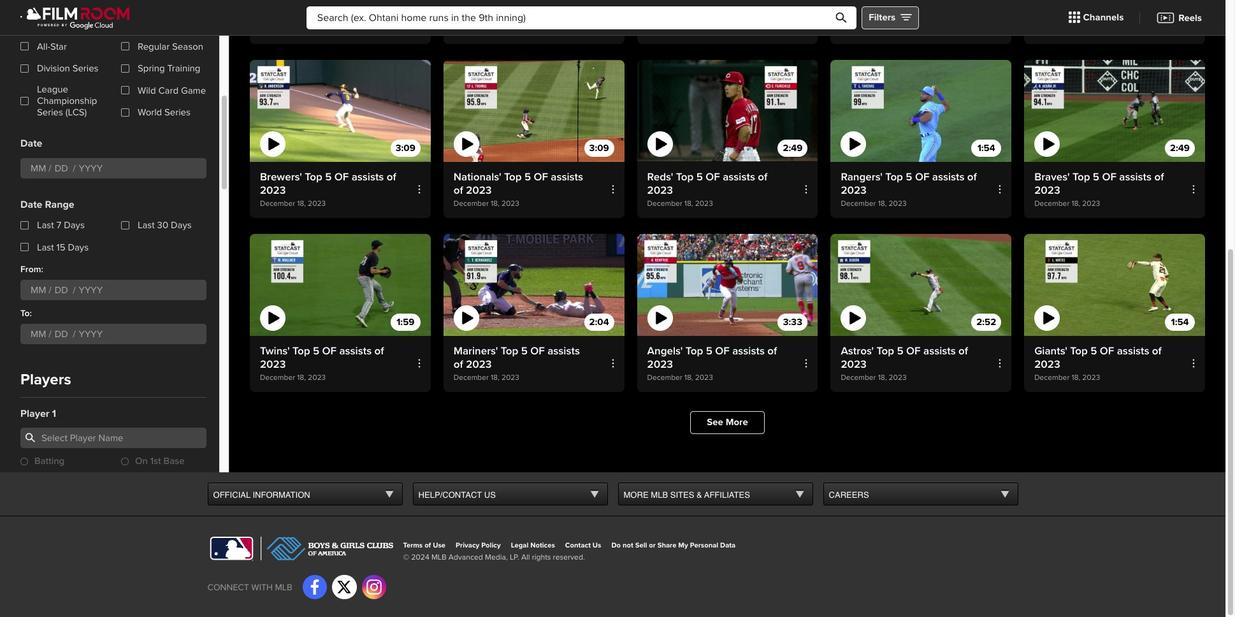 Task type: describe. For each thing, give the bounding box(es) containing it.
see
[[707, 417, 724, 428]]

5 for reds'
[[697, 170, 703, 184]]

18, for braves' top 5 of assists of 2023
[[1072, 199, 1081, 208]]

7
[[56, 219, 61, 231]]

1:54 for rangers' top 5 of assists of 2023
[[978, 142, 996, 154]]

league championship series (lcs)
[[37, 83, 97, 118]]

rangers'
[[841, 170, 883, 184]]

days for last 15 days
[[68, 241, 89, 253]]

angels' top 5 of assists of 2023 image
[[637, 234, 818, 336]]

careers
[[829, 490, 869, 500]]

mm telephone field for 1st dd telephone field from the bottom
[[27, 324, 49, 343]]

1:59
[[397, 316, 415, 328]]

2:04
[[590, 316, 609, 328]]

1 december 18, 2023 link from the left
[[250, 0, 431, 44]]

december for rangers' top 5 of assists of 2023
[[841, 199, 876, 208]]

days for last 30 days
[[171, 219, 192, 231]]

assists for giants' top 5 of assists of 2023
[[1118, 344, 1150, 357]]

5 for twins'
[[313, 344, 320, 357]]

last 7 days
[[37, 219, 85, 231]]

sites
[[671, 490, 695, 500]]

nationals' top 5 of assists of 2023 december 18, 2023
[[454, 170, 583, 208]]

top for marlins'
[[881, 0, 899, 10]]

1:54 for giants' top 5 of assists of 2023
[[1172, 316, 1189, 328]]

of for braves' top 5 of assists of 2023
[[1155, 170, 1165, 184]]

terms of use
[[403, 541, 446, 549]]

top for brewers'
[[305, 170, 323, 184]]

mlb film room - powered by google cloud image
[[20, 5, 130, 30]]

top for rangers'
[[886, 170, 903, 184]]

cardinals' top 5 of assists of 2023 december 18, 2023
[[454, 0, 583, 35]]

player
[[20, 407, 49, 420]]

top for braves'
[[1073, 170, 1091, 184]]

players
[[20, 370, 71, 388]]

top for mariners'
[[501, 344, 519, 357]]

december for cardinals' top 5 of assists of 2023
[[454, 25, 489, 35]]

all-star
[[37, 40, 67, 52]]

2 dd telephone field from the top
[[52, 324, 73, 343]]

yyyy telephone field for to:
[[76, 324, 109, 343]]

december for reds' top 5 of assists of 2023
[[648, 199, 683, 208]]

nats' top 5 of assists of 2023 image
[[444, 60, 625, 162]]

of for rangers'
[[916, 170, 930, 184]]

assists for marlins' top 5 of assists of 2023
[[928, 0, 960, 10]]

2024
[[411, 552, 430, 562]]

of for giants'
[[1100, 344, 1115, 357]]

top for twins'
[[293, 344, 310, 357]]

of for cardinals'
[[534, 0, 548, 10]]

not
[[623, 541, 634, 549]]

last 15 days
[[37, 241, 89, 253]]

brewers' top 5 of assists of 2023 image
[[250, 60, 431, 162]]

all-
[[37, 40, 50, 52]]

18, for angels' top 5 of assists of 2023
[[685, 373, 693, 382]]

top for astros'
[[877, 344, 895, 357]]

range
[[45, 198, 74, 210]]

DD telephone field
[[52, 280, 73, 299]]

legal
[[511, 541, 529, 549]]

5 for mariners'
[[521, 344, 528, 357]]

contact us
[[565, 541, 602, 549]]

assists for twins' top 5 of assists of 2023
[[340, 344, 372, 357]]

of for giants' top 5 of assists of 2023
[[1153, 344, 1162, 357]]

privacy
[[456, 541, 480, 549]]

to:
[[20, 307, 32, 318]]

0 vertical spatial game
[[20, 19, 48, 32]]

top for reds'
[[676, 170, 694, 184]]

contact us link
[[565, 541, 602, 549]]

policy
[[482, 541, 501, 549]]

top for cardinals'
[[504, 0, 522, 10]]

regular season
[[138, 40, 203, 52]]

affiliates
[[705, 490, 750, 500]]

december for giants' top 5 of assists of 2023
[[1035, 373, 1070, 382]]

5 for nationals'
[[525, 170, 531, 184]]

5 for angels'
[[706, 344, 713, 357]]

braves' top 5 of assists of 2023 image
[[1025, 60, 1206, 162]]

&
[[697, 490, 703, 500]]

angels'
[[648, 344, 683, 357]]

terms
[[403, 541, 423, 549]]

twins' top 5 of assists of 2023 image
[[250, 234, 431, 336]]

braves' top 5 of assists of 2023 december 18, 2023
[[1035, 170, 1165, 208]]

astros'
[[841, 344, 874, 357]]

of for astros'
[[907, 344, 921, 357]]

december for brewers' top 5 of assists of 2023
[[260, 199, 295, 208]]

data
[[721, 541, 736, 549]]

3:33
[[784, 316, 803, 328]]

last for last 30 days
[[138, 219, 155, 231]]

Select Player Name text field
[[20, 427, 207, 448]]

us
[[484, 490, 496, 500]]

3:09 for brewers' top 5 of assists of 2023
[[396, 142, 416, 154]]

mariners' top 5 of assists of 2023 image
[[444, 234, 625, 336]]

of for nationals' top 5 of assists of 2023
[[454, 184, 463, 197]]

of for marlins' top 5 of assists of 2023
[[963, 0, 973, 10]]

of for angels'
[[716, 344, 730, 357]]

all
[[522, 552, 530, 562]]

top for angels'
[[686, 344, 704, 357]]

connect
[[208, 582, 249, 593]]

with
[[251, 582, 273, 593]]

mariners' top 5 of assists of 2023 december 18, 2023
[[454, 344, 580, 382]]

world series
[[138, 106, 191, 118]]

help/contact
[[419, 490, 482, 500]]

5 for marlins'
[[902, 0, 908, 10]]

5 for cardinals'
[[525, 0, 531, 10]]

personal
[[690, 541, 719, 549]]

of for nationals'
[[534, 170, 548, 184]]

of for rangers' top 5 of assists of 2023
[[968, 170, 977, 184]]

of for mariners' top 5 of assists of 2023
[[454, 357, 463, 371]]

use
[[433, 541, 446, 549]]

or
[[649, 541, 656, 549]]

18, for brewers' top 5 of assists of 2023
[[297, 199, 306, 208]]

division series
[[37, 62, 99, 74]]

assists for brewers' top 5 of assists of 2023
[[352, 170, 384, 184]]

do not sell or share my personal data link
[[612, 541, 736, 549]]

mariners'
[[454, 344, 498, 357]]

world
[[138, 106, 162, 118]]

filters
[[869, 12, 896, 23]]

© 2024 mlb advanced media, lp. all rights reserved.
[[403, 552, 585, 562]]

december for twins' top 5 of assists of 2023
[[260, 373, 295, 382]]

1 dd telephone field from the top
[[52, 158, 73, 177]]

giants' top 5 of assists of 2023 december 18, 2023
[[1035, 344, 1162, 382]]

share
[[658, 541, 677, 549]]

on 1st base
[[135, 455, 185, 467]]

option group containing batting
[[20, 454, 207, 540]]

2:52
[[977, 316, 997, 328]]

assists for nationals' top 5 of assists of 2023
[[551, 170, 583, 184]]

division
[[37, 62, 70, 74]]

top for nationals'
[[504, 170, 522, 184]]

giants' top 5 of assists of 2023 image
[[1025, 234, 1206, 336]]

rangers' top 5 of assists of 2023 image
[[831, 60, 1012, 162]]

1 vertical spatial game
[[181, 84, 206, 96]]

brewers' top 5 of assists of 2023 december 18, 2023
[[260, 170, 396, 208]]

5 for rangers'
[[906, 170, 913, 184]]

filters button
[[862, 6, 920, 29]]

MM telephone field
[[27, 280, 49, 299]]

sell
[[635, 541, 647, 549]]

training
[[167, 62, 200, 74]]

5 for braves'
[[1093, 170, 1100, 184]]

18, for astros' top 5 of assists of 2023
[[878, 373, 887, 382]]

of for mariners'
[[531, 344, 545, 357]]

5 for brewers'
[[325, 170, 332, 184]]



Task type: locate. For each thing, give the bounding box(es) containing it.
18, for reds' top 5 of assists of 2023
[[685, 199, 693, 208]]

0 horizontal spatial 1:54
[[978, 142, 996, 154]]

1
[[52, 407, 56, 420]]

more mlb sites & affiliates
[[624, 490, 750, 500]]

marlins'
[[841, 0, 878, 10]]

date for date
[[20, 137, 42, 150]]

december inside nationals' top 5 of assists of 2023 december 18, 2023
[[454, 199, 489, 208]]

(lcs)
[[66, 106, 87, 118]]

braves'
[[1035, 170, 1070, 184]]

18, for mariners' top 5 of assists of 2023
[[491, 373, 500, 382]]

series inside league championship series (lcs)
[[37, 106, 63, 118]]

legal notices
[[511, 541, 555, 549]]

december inside astros' top 5 of assists of 2023 december 18, 2023
[[841, 373, 876, 382]]

series for world series
[[165, 106, 191, 118]]

assists for braves' top 5 of assists of 2023
[[1120, 170, 1152, 184]]

of inside reds' top 5 of assists of 2023 december 18, 2023
[[758, 170, 768, 184]]

3:09 for nationals' top 5 of assists of 2023
[[590, 142, 609, 154]]

2 3:09 from the left
[[590, 142, 609, 154]]

nationals'
[[454, 170, 502, 184]]

rangers' top 5 of assists of 2023 december 18, 2023
[[841, 170, 977, 208]]

0 horizontal spatial december 18, 2023 link
[[250, 0, 431, 44]]

1 vertical spatial dd telephone field
[[52, 324, 73, 343]]

on
[[135, 455, 148, 467]]

mlb.com image
[[208, 537, 255, 561]]

2023
[[466, 10, 492, 23], [841, 10, 867, 23], [308, 25, 326, 35], [502, 25, 520, 35], [695, 25, 713, 35], [889, 25, 907, 35], [1083, 25, 1101, 35], [260, 184, 286, 197], [466, 184, 492, 197], [648, 184, 673, 197], [841, 184, 867, 197], [1035, 184, 1061, 197], [308, 199, 326, 208], [502, 199, 520, 208], [695, 199, 713, 208], [889, 199, 907, 208], [1083, 199, 1101, 208], [260, 357, 286, 371], [466, 357, 492, 371], [648, 357, 673, 371], [841, 357, 867, 371], [1035, 357, 1061, 371], [308, 373, 326, 382], [502, 373, 520, 382], [695, 373, 713, 382], [889, 373, 907, 382], [1083, 373, 1101, 382]]

advanced
[[449, 552, 483, 562]]

of for angels' top 5 of assists of 2023
[[768, 344, 777, 357]]

of inside mariners' top 5 of assists of 2023 december 18, 2023
[[531, 344, 545, 357]]

0 horizontal spatial game
[[20, 19, 48, 32]]

5 for giants'
[[1091, 344, 1098, 357]]

30
[[157, 219, 168, 231]]

top inside 'giants' top 5 of assists of 2023 december 18, 2023'
[[1071, 344, 1088, 357]]

assists for rangers' top 5 of assists of 2023
[[933, 170, 965, 184]]

5 inside twins' top 5 of assists of 2023 december 18, 2023
[[313, 344, 320, 357]]

last left 15
[[37, 241, 54, 253]]

spring training
[[138, 62, 200, 74]]

game up all-
[[20, 19, 48, 32]]

1 vertical spatial yyyy telephone field
[[76, 280, 109, 299]]

date range
[[20, 198, 74, 210]]

1 2:49 from the left
[[783, 142, 803, 154]]

1 vertical spatial mm telephone field
[[27, 324, 49, 343]]

lp.
[[510, 552, 520, 562]]

of for brewers'
[[335, 170, 349, 184]]

mm telephone field up date range
[[27, 158, 49, 177]]

Free text search text field
[[307, 6, 857, 29]]

top right "giants'"
[[1071, 344, 1088, 357]]

top right cardinals'
[[504, 0, 522, 10]]

1 december 18, 2023 from the left
[[260, 25, 326, 35]]

top inside cardinals' top 5 of assists of 2023 december 18, 2023
[[504, 0, 522, 10]]

2 yyyy telephone field from the top
[[76, 280, 109, 299]]

of inside 'giants' top 5 of assists of 2023 december 18, 2023'
[[1100, 344, 1115, 357]]

of for cardinals' top 5 of assists of 2023
[[454, 10, 463, 23]]

december inside cardinals' top 5 of assists of 2023 december 18, 2023
[[454, 25, 489, 35]]

of inside marlins' top 5 of assists of 2023 december 18, 2023
[[963, 0, 973, 10]]

last left 7
[[37, 219, 54, 231]]

mm telephone field down 'to:'
[[27, 324, 49, 343]]

of inside astros' top 5 of assists of 2023 december 18, 2023
[[959, 344, 969, 357]]

star
[[50, 40, 67, 52]]

1 vertical spatial mlb
[[432, 552, 447, 562]]

assists inside 'giants' top 5 of assists of 2023 december 18, 2023'
[[1118, 344, 1150, 357]]

mlb inside button
[[651, 490, 668, 500]]

5 right angels'
[[706, 344, 713, 357]]

5 inside braves' top 5 of assists of 2023 december 18, 2023
[[1093, 170, 1100, 184]]

reels button
[[1147, 4, 1212, 31]]

2:49
[[783, 142, 803, 154], [1171, 142, 1190, 154]]

18, for rangers' top 5 of assists of 2023
[[878, 199, 887, 208]]

1 vertical spatial date
[[20, 198, 42, 210]]

mlb left sites
[[651, 490, 668, 500]]

0 vertical spatial dd telephone field
[[52, 158, 73, 177]]

5 right "braves'" at the right top of the page
[[1093, 170, 1100, 184]]

top inside mariners' top 5 of assists of 2023 december 18, 2023
[[501, 344, 519, 357]]

18, for twins' top 5 of assists of 2023
[[297, 373, 306, 382]]

top right the nationals'
[[504, 170, 522, 184]]

championship
[[37, 95, 97, 106]]

of inside astros' top 5 of assists of 2023 december 18, 2023
[[907, 344, 921, 357]]

last 30 days
[[138, 219, 192, 231]]

5 right the nationals'
[[525, 170, 531, 184]]

2:49 for reds' top 5 of assists of 2023
[[783, 142, 803, 154]]

18, inside the angels' top 5 of assists of 2023 december 18, 2023
[[685, 373, 693, 382]]

of for twins' top 5 of assists of 2023
[[375, 344, 384, 357]]

3 december 18, 2023 from the left
[[1035, 25, 1101, 35]]

mlb for © 2024 mlb advanced media, lp. all rights reserved.
[[432, 552, 447, 562]]

assists for angels' top 5 of assists of 2023
[[733, 344, 765, 357]]

top right twins'
[[293, 344, 310, 357]]

assists inside the angels' top 5 of assists of 2023 december 18, 2023
[[733, 344, 765, 357]]

do not sell or share my personal data
[[612, 541, 736, 549]]

my
[[679, 541, 688, 549]]

december for marlins' top 5 of assists of 2023
[[841, 25, 876, 35]]

assists inside astros' top 5 of assists of 2023 december 18, 2023
[[924, 344, 956, 357]]

18, for marlins' top 5 of assists of 2023
[[878, 25, 887, 35]]

of inside the angels' top 5 of assists of 2023 december 18, 2023
[[716, 344, 730, 357]]

series for division series
[[72, 62, 99, 74]]

last for last 7 days
[[37, 219, 54, 231]]

of right twins'
[[322, 344, 337, 357]]

december 18, 2023 link
[[250, 0, 431, 44], [637, 0, 818, 44], [1025, 0, 1206, 44]]

1 mm telephone field from the top
[[27, 158, 49, 177]]

2 2:49 from the left
[[1171, 142, 1190, 154]]

assists inside mariners' top 5 of assists of 2023 december 18, 2023
[[548, 344, 580, 357]]

connect with mlb
[[208, 582, 292, 593]]

december inside reds' top 5 of assists of 2023 december 18, 2023
[[648, 199, 683, 208]]

5 right reds' on the right top of the page
[[697, 170, 703, 184]]

last left "30"
[[138, 219, 155, 231]]

18, inside nationals' top 5 of assists of 2023 december 18, 2023
[[491, 199, 500, 208]]

media,
[[485, 552, 508, 562]]

december for astros' top 5 of assists of 2023
[[841, 373, 876, 382]]

december inside braves' top 5 of assists of 2023 december 18, 2023
[[1035, 199, 1070, 208]]

assists for reds' top 5 of assists of 2023
[[723, 170, 756, 184]]

season
[[172, 40, 203, 52]]

0 vertical spatial mm telephone field
[[27, 158, 49, 177]]

2 vertical spatial yyyy telephone field
[[76, 324, 109, 343]]

of inside rangers' top 5 of assists of 2023 december 18, 2023
[[916, 170, 930, 184]]

1st
[[150, 455, 161, 467]]

18, inside rangers' top 5 of assists of 2023 december 18, 2023
[[878, 199, 887, 208]]

1 horizontal spatial december 18, 2023
[[648, 25, 713, 35]]

of for marlins'
[[911, 0, 925, 10]]

top for giants'
[[1071, 344, 1088, 357]]

of for reds'
[[706, 170, 720, 184]]

league
[[37, 83, 68, 95]]

reds' top 5 of assists of 2023 image
[[637, 60, 818, 162]]

date for date range
[[20, 198, 42, 210]]

top inside marlins' top 5 of assists of 2023 december 18, 2023
[[881, 0, 899, 10]]

top inside the angels' top 5 of assists of 2023 december 18, 2023
[[686, 344, 704, 357]]

0 vertical spatial yyyy telephone field
[[76, 158, 109, 177]]

MM telephone field
[[27, 158, 49, 177], [27, 324, 49, 343]]

more
[[726, 417, 748, 428]]

december 18, 2023 for 1st 'december 18, 2023' link from the right
[[1035, 25, 1101, 35]]

december inside marlins' top 5 of assists of 2023 december 18, 2023
[[841, 25, 876, 35]]

0 horizontal spatial mlb
[[275, 582, 292, 593]]

see more button
[[691, 411, 765, 434]]

1 horizontal spatial series
[[72, 62, 99, 74]]

18, inside reds' top 5 of assists of 2023 december 18, 2023
[[685, 199, 693, 208]]

batting
[[34, 455, 65, 467]]

18, inside cardinals' top 5 of assists of 2023 december 18, 2023
[[491, 25, 500, 35]]

december inside 'giants' top 5 of assists of 2023 december 18, 2023'
[[1035, 373, 1070, 382]]

of inside nationals' top 5 of assists of 2023 december 18, 2023
[[534, 170, 548, 184]]

series right the "division"
[[72, 62, 99, 74]]

assists inside reds' top 5 of assists of 2023 december 18, 2023
[[723, 170, 756, 184]]

channels button
[[1059, 4, 1134, 31]]

2 horizontal spatial series
[[165, 106, 191, 118]]

assists for mariners' top 5 of assists of 2023
[[548, 344, 580, 357]]

brewers'
[[260, 170, 302, 184]]

top right mariners'
[[501, 344, 519, 357]]

18, for cardinals' top 5 of assists of 2023
[[491, 25, 500, 35]]

1 horizontal spatial 3:09
[[590, 142, 609, 154]]

1 yyyy telephone field from the top
[[76, 158, 109, 177]]

mlb down use
[[432, 552, 447, 562]]

terms of use link
[[403, 541, 446, 549]]

5 inside cardinals' top 5 of assists of 2023 december 18, 2023
[[525, 0, 531, 10]]

5 inside rangers' top 5 of assists of 2023 december 18, 2023
[[906, 170, 913, 184]]

5 for astros'
[[897, 344, 904, 357]]

0 vertical spatial 1:54
[[978, 142, 996, 154]]

reels
[[1179, 12, 1203, 23]]

2 vertical spatial mlb
[[275, 582, 292, 593]]

marlins' top 5 of assists of 2023 december 18, 2023
[[841, 0, 973, 35]]

official
[[213, 490, 251, 500]]

days for last 7 days
[[64, 219, 85, 231]]

of inside brewers' top 5 of assists of 2023 december 18, 2023
[[335, 170, 349, 184]]

dd telephone field down dd phone field
[[52, 324, 73, 343]]

series
[[72, 62, 99, 74], [37, 106, 63, 118], [165, 106, 191, 118]]

top inside nationals' top 5 of assists of 2023 december 18, 2023
[[504, 170, 522, 184]]

help/contact us button
[[413, 483, 607, 506]]

1 horizontal spatial 1:54
[[1172, 316, 1189, 328]]

2 horizontal spatial december 18, 2023 link
[[1025, 0, 1206, 44]]

card
[[158, 84, 179, 96]]

days right 7
[[64, 219, 85, 231]]

december inside the angels' top 5 of assists of 2023 december 18, 2023
[[648, 373, 683, 382]]

18, for giants' top 5 of assists of 2023
[[1072, 373, 1081, 382]]

days
[[64, 219, 85, 231], [171, 219, 192, 231], [68, 241, 89, 253]]

december 18, 2023 for 2nd 'december 18, 2023' link from left
[[648, 25, 713, 35]]

privacy policy
[[456, 541, 501, 549]]

of right mariners'
[[531, 344, 545, 357]]

assists inside cardinals' top 5 of assists of 2023 december 18, 2023
[[551, 0, 583, 10]]

5 right the marlins' on the right top of page
[[902, 0, 908, 10]]

notices
[[531, 541, 555, 549]]

1 horizontal spatial 2:49
[[1171, 142, 1190, 154]]

of inside twins' top 5 of assists of 2023 december 18, 2023
[[322, 344, 337, 357]]

0 horizontal spatial december 18, 2023
[[260, 25, 326, 35]]

top inside rangers' top 5 of assists of 2023 december 18, 2023
[[886, 170, 903, 184]]

assists inside nationals' top 5 of assists of 2023 december 18, 2023
[[551, 170, 583, 184]]

of inside marlins' top 5 of assists of 2023 december 18, 2023
[[911, 0, 925, 10]]

december for angels' top 5 of assists of 2023
[[648, 373, 683, 382]]

yyyy telephone field for from:
[[76, 280, 109, 299]]

of right cardinals'
[[534, 0, 548, 10]]

18, inside twins' top 5 of assists of 2023 december 18, 2023
[[297, 373, 306, 382]]

dd telephone field up range on the left top of page
[[52, 158, 73, 177]]

assists inside brewers' top 5 of assists of 2023 december 18, 2023
[[352, 170, 384, 184]]

1 horizontal spatial mlb
[[432, 552, 447, 562]]

top inside brewers' top 5 of assists of 2023 december 18, 2023
[[305, 170, 323, 184]]

december for mariners' top 5 of assists of 2023
[[454, 373, 489, 382]]

of inside brewers' top 5 of assists of 2023 december 18, 2023
[[387, 170, 396, 184]]

top right astros'
[[877, 344, 895, 357]]

mlb right the 'with'
[[275, 582, 292, 593]]

18, inside mariners' top 5 of assists of 2023 december 18, 2023
[[491, 373, 500, 382]]

18, inside braves' top 5 of assists of 2023 december 18, 2023
[[1072, 199, 1081, 208]]

5 inside nationals' top 5 of assists of 2023 december 18, 2023
[[525, 170, 531, 184]]

december 18, 2023 for 1st 'december 18, 2023' link from the left
[[260, 25, 326, 35]]

5 right astros'
[[897, 344, 904, 357]]

top right reds' on the right top of the page
[[676, 170, 694, 184]]

december for braves' top 5 of assists of 2023
[[1035, 199, 1070, 208]]

top right angels'
[[686, 344, 704, 357]]

of inside 'giants' top 5 of assists of 2023 december 18, 2023'
[[1153, 344, 1162, 357]]

date down championship
[[20, 137, 42, 150]]

official information
[[213, 490, 310, 500]]

of right the marlins' on the right top of page
[[911, 0, 925, 10]]

of right the nationals'
[[534, 170, 548, 184]]

december inside rangers' top 5 of assists of 2023 december 18, 2023
[[841, 199, 876, 208]]

2 horizontal spatial mlb
[[651, 490, 668, 500]]

1 date from the top
[[20, 137, 42, 150]]

of inside cardinals' top 5 of assists of 2023 december 18, 2023
[[454, 10, 463, 23]]

more mlb sites & affiliates button
[[619, 483, 813, 506]]

wild
[[138, 84, 156, 96]]

of inside nationals' top 5 of assists of 2023 december 18, 2023
[[454, 184, 463, 197]]

of inside braves' top 5 of assists of 2023 december 18, 2023
[[1155, 170, 1165, 184]]

5 inside 'giants' top 5 of assists of 2023 december 18, 2023'
[[1091, 344, 1098, 357]]

days right "30"
[[171, 219, 192, 231]]

1 3:09 from the left
[[396, 142, 416, 154]]

of inside braves' top 5 of assists of 2023 december 18, 2023
[[1103, 170, 1117, 184]]

15
[[56, 241, 65, 253]]

series down wild card game
[[165, 106, 191, 118]]

of for brewers' top 5 of assists of 2023
[[387, 170, 396, 184]]

top right "braves'" at the right top of the page
[[1073, 170, 1091, 184]]

december inside brewers' top 5 of assists of 2023 december 18, 2023
[[260, 199, 295, 208]]

type
[[50, 19, 72, 32]]

0 vertical spatial date
[[20, 137, 42, 150]]

of inside the angels' top 5 of assists of 2023 december 18, 2023
[[768, 344, 777, 357]]

DD telephone field
[[52, 158, 73, 177], [52, 324, 73, 343]]

18, inside astros' top 5 of assists of 2023 december 18, 2023
[[878, 373, 887, 382]]

of for reds' top 5 of assists of 2023
[[758, 170, 768, 184]]

december 18, 2023
[[260, 25, 326, 35], [648, 25, 713, 35], [1035, 25, 1101, 35]]

2:49 for braves' top 5 of assists of 2023
[[1171, 142, 1190, 154]]

help/contact us
[[419, 490, 496, 500]]

game down training
[[181, 84, 206, 96]]

top right brewers'
[[305, 170, 323, 184]]

2 december 18, 2023 link from the left
[[637, 0, 818, 44]]

5 inside mariners' top 5 of assists of 2023 december 18, 2023
[[521, 344, 528, 357]]

of right "braves'" at the right top of the page
[[1103, 170, 1117, 184]]

3:09
[[396, 142, 416, 154], [590, 142, 609, 154]]

of right reds' on the right top of the page
[[706, 170, 720, 184]]

of right "giants'"
[[1100, 344, 1115, 357]]

0 horizontal spatial 2:49
[[783, 142, 803, 154]]

option group
[[20, 454, 207, 540]]

YYYY telephone field
[[76, 158, 109, 177], [76, 280, 109, 299], [76, 324, 109, 343]]

of for braves'
[[1103, 170, 1117, 184]]

of right rangers'
[[916, 170, 930, 184]]

5 inside the angels' top 5 of assists of 2023 december 18, 2023
[[706, 344, 713, 357]]

careers button
[[824, 483, 1018, 506]]

2 date from the top
[[20, 198, 42, 210]]

18, inside brewers' top 5 of assists of 2023 december 18, 2023
[[297, 199, 306, 208]]

assists inside rangers' top 5 of assists of 2023 december 18, 2023
[[933, 170, 965, 184]]

astros' top 5 of assists of 2023 december 18, 2023
[[841, 344, 969, 382]]

©
[[403, 552, 409, 562]]

5 right rangers'
[[906, 170, 913, 184]]

rights
[[532, 552, 551, 562]]

official information button
[[208, 483, 402, 506]]

1 horizontal spatial december 18, 2023 link
[[637, 0, 818, 44]]

assists inside marlins' top 5 of assists of 2023 december 18, 2023
[[928, 0, 960, 10]]

top inside reds' top 5 of assists of 2023 december 18, 2023
[[676, 170, 694, 184]]

top right rangers'
[[886, 170, 903, 184]]

5 inside reds' top 5 of assists of 2023 december 18, 2023
[[697, 170, 703, 184]]

december inside mariners' top 5 of assists of 2023 december 18, 2023
[[454, 373, 489, 382]]

player 1
[[20, 407, 56, 420]]

0 horizontal spatial 3:09
[[396, 142, 416, 154]]

of right brewers'
[[335, 170, 349, 184]]

series down league
[[37, 106, 63, 118]]

assists inside braves' top 5 of assists of 2023 december 18, 2023
[[1120, 170, 1152, 184]]

18, for nationals' top 5 of assists of 2023
[[491, 199, 500, 208]]

2 december 18, 2023 from the left
[[648, 25, 713, 35]]

of right astros'
[[907, 344, 921, 357]]

5 inside astros' top 5 of assists of 2023 december 18, 2023
[[897, 344, 904, 357]]

2 mm telephone field from the top
[[27, 324, 49, 343]]

top up the filters on the right top
[[881, 0, 899, 10]]

top inside astros' top 5 of assists of 2023 december 18, 2023
[[877, 344, 895, 357]]

boys and girls club of america image
[[260, 537, 393, 561]]

mm telephone field for 2nd dd telephone field from the bottom
[[27, 158, 49, 177]]

mlb for connect with mlb
[[275, 582, 292, 593]]

of for astros' top 5 of assists of 2023
[[959, 344, 969, 357]]

18, inside 'giants' top 5 of assists of 2023 december 18, 2023'
[[1072, 373, 1081, 382]]

3 december 18, 2023 link from the left
[[1025, 0, 1206, 44]]

1 horizontal spatial game
[[181, 84, 206, 96]]

top inside braves' top 5 of assists of 2023 december 18, 2023
[[1073, 170, 1091, 184]]

of inside mariners' top 5 of assists of 2023 december 18, 2023
[[454, 357, 463, 371]]

angels' top 5 of assists of 2023 december 18, 2023
[[648, 344, 777, 382]]

1:54
[[978, 142, 996, 154], [1172, 316, 1189, 328]]

date left range on the left top of page
[[20, 198, 42, 210]]

top
[[504, 0, 522, 10], [881, 0, 899, 10], [305, 170, 323, 184], [504, 170, 522, 184], [676, 170, 694, 184], [886, 170, 903, 184], [1073, 170, 1091, 184], [293, 344, 310, 357], [501, 344, 519, 357], [686, 344, 704, 357], [877, 344, 895, 357], [1071, 344, 1088, 357]]

5 right "giants'"
[[1091, 344, 1098, 357]]

december for nationals' top 5 of assists of 2023
[[454, 199, 489, 208]]

of inside cardinals' top 5 of assists of 2023 december 18, 2023
[[534, 0, 548, 10]]

days right 15
[[68, 241, 89, 253]]

do
[[612, 541, 621, 549]]

5 right cardinals'
[[525, 0, 531, 10]]

last for last 15 days
[[37, 241, 54, 253]]

of inside twins' top 5 of assists of 2023 december 18, 2023
[[375, 344, 384, 357]]

astros' top 5 of assists of 2023 image
[[831, 234, 1012, 336]]

5 right twins'
[[313, 344, 320, 357]]

18, inside marlins' top 5 of assists of 2023 december 18, 2023
[[878, 25, 887, 35]]

december inside twins' top 5 of assists of 2023 december 18, 2023
[[260, 373, 295, 382]]

more
[[624, 490, 649, 500]]

top inside twins' top 5 of assists of 2023 december 18, 2023
[[293, 344, 310, 357]]

5 right mariners'
[[521, 344, 528, 357]]

of for twins'
[[322, 344, 337, 357]]

1 vertical spatial 1:54
[[1172, 316, 1189, 328]]

of inside reds' top 5 of assists of 2023 december 18, 2023
[[706, 170, 720, 184]]

giants'
[[1035, 344, 1068, 357]]

2 horizontal spatial december 18, 2023
[[1035, 25, 1101, 35]]

reserved.
[[553, 552, 585, 562]]

assists for cardinals' top 5 of assists of 2023
[[551, 0, 583, 10]]

3 yyyy telephone field from the top
[[76, 324, 109, 343]]

us
[[593, 541, 602, 549]]

0 vertical spatial mlb
[[651, 490, 668, 500]]

5 inside marlins' top 5 of assists of 2023 december 18, 2023
[[902, 0, 908, 10]]

5 inside brewers' top 5 of assists of 2023 december 18, 2023
[[325, 170, 332, 184]]

of right angels'
[[716, 344, 730, 357]]

5 right brewers'
[[325, 170, 332, 184]]

of inside rangers' top 5 of assists of 2023 december 18, 2023
[[968, 170, 977, 184]]

0 horizontal spatial series
[[37, 106, 63, 118]]

december
[[260, 25, 295, 35], [454, 25, 489, 35], [648, 25, 683, 35], [841, 25, 876, 35], [1035, 25, 1070, 35], [260, 199, 295, 208], [454, 199, 489, 208], [648, 199, 683, 208], [841, 199, 876, 208], [1035, 199, 1070, 208], [260, 373, 295, 382], [454, 373, 489, 382], [648, 373, 683, 382], [841, 373, 876, 382], [1035, 373, 1070, 382]]

assists for astros' top 5 of assists of 2023
[[924, 344, 956, 357]]

regular
[[138, 40, 170, 52]]

cardinals'
[[454, 0, 501, 10]]

assists inside twins' top 5 of assists of 2023 december 18, 2023
[[340, 344, 372, 357]]

twins' top 5 of assists of 2023 december 18, 2023
[[260, 344, 384, 382]]



Task type: vqa. For each thing, say whether or not it's contained in the screenshot.
5th now from the left
no



